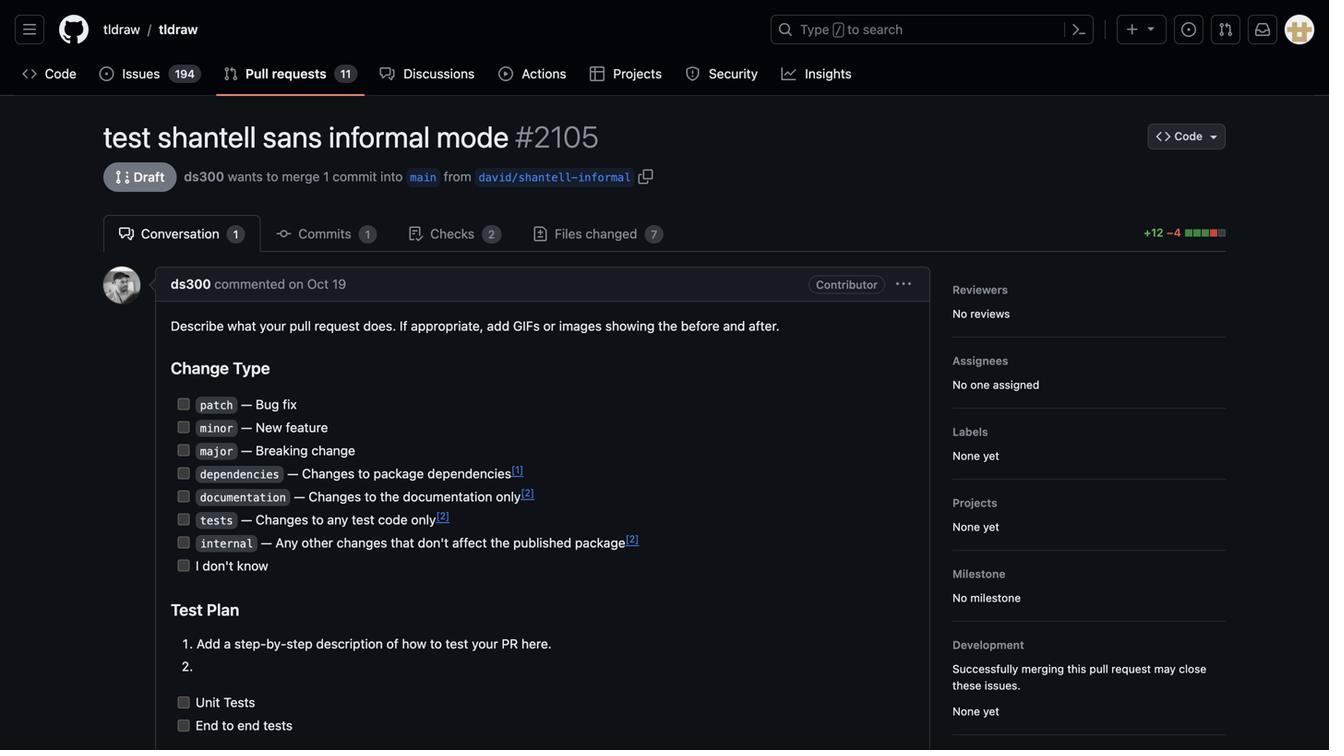 Task type: describe. For each thing, give the bounding box(es) containing it.
1 vertical spatial projects
[[953, 497, 998, 510]]

david/shantell-informal link
[[479, 168, 631, 188]]

2 horizontal spatial the
[[659, 319, 678, 334]]

describe what your pull request does. if appropriate, add gifs or images showing the before and after.
[[171, 319, 780, 334]]

0 vertical spatial informal
[[329, 119, 430, 154]]

2 link for — any other changes that don't affect the published package
[[626, 534, 639, 545]]

2 link for — changes to the documentation only
[[521, 488, 535, 499]]

patch
[[200, 399, 233, 412]]

sans
[[263, 119, 322, 154]]

no for no reviews
[[953, 308, 968, 320]]

documentation — changes to the documentation only 2
[[200, 488, 531, 505]]

comment discussion image
[[380, 66, 395, 81]]

changes
[[337, 536, 387, 551]]

commits
[[295, 226, 355, 241]]

to right wants in the top of the page
[[266, 169, 278, 184]]

2 horizontal spatial test
[[446, 637, 469, 652]]

pull request tabs element
[[103, 215, 1135, 252]]

0 vertical spatial type
[[801, 22, 830, 37]]

ds300 for ds300 commented on oct 19
[[171, 277, 211, 292]]

major
[[200, 445, 233, 458]]

1 horizontal spatial documentation
[[403, 489, 493, 505]]

+12
[[1145, 226, 1164, 239]]

other
[[302, 536, 333, 551]]

no one assigned
[[953, 379, 1040, 392]]

discussions
[[404, 66, 475, 81]]

type / to search
[[801, 22, 903, 37]]

informal inside the ds300 wants to merge 1 commit into main from david/shantell-informal
[[578, 171, 631, 184]]

security link
[[678, 60, 767, 88]]

pull requests
[[246, 66, 327, 81]]

1 vertical spatial your
[[472, 637, 498, 652]]

code image
[[1157, 129, 1172, 144]]

the inside documentation — changes to the documentation only 2
[[380, 489, 400, 505]]

−4
[[1167, 226, 1182, 239]]

none for labels
[[953, 450, 981, 463]]

2 inside documentation — changes to the documentation only 2
[[525, 488, 531, 499]]

any
[[327, 512, 348, 528]]

git pull request draft image
[[115, 170, 130, 185]]

/ for tldraw
[[148, 22, 151, 37]]

0 vertical spatial code
[[45, 66, 76, 81]]

play image
[[499, 66, 514, 81]]

draft
[[130, 169, 165, 185]]

these
[[953, 680, 982, 693]]

command palette image
[[1072, 22, 1087, 37]]

from
[[444, 169, 472, 184]]

none yet inside link issues element
[[953, 706, 1000, 718]]

milestone
[[971, 592, 1021, 605]]

how
[[402, 637, 427, 652]]

link issues element
[[953, 637, 1226, 720]]

0 horizontal spatial dependencies
[[200, 469, 280, 481]]

to left end at the bottom of the page
[[222, 719, 234, 734]]

checks
[[427, 226, 478, 241]]

successfully merging this pull request may close these issues.
[[953, 663, 1207, 693]]

shield image
[[686, 66, 700, 81]]

triangle down image
[[1144, 21, 1159, 36]]

ds300 image
[[103, 267, 140, 304]]

only inside documentation — changes to the documentation only 2
[[496, 489, 521, 505]]

table image
[[590, 66, 605, 81]]

plan
[[207, 601, 239, 620]]

triangle down image
[[1207, 129, 1222, 144]]

and
[[723, 319, 746, 334]]

yet for projects
[[984, 521, 1000, 534]]

1 vertical spatial tests
[[263, 719, 293, 734]]

requests
[[272, 66, 327, 81]]

ds300 for ds300 wants to merge 1 commit into main from david/shantell-informal
[[184, 169, 224, 184]]

1 link
[[512, 465, 524, 476]]

internal — any other changes that don't affect the published package 2
[[200, 534, 636, 551]]

plus image
[[1126, 22, 1141, 37]]

— for tests — changes to any test code only 2
[[241, 512, 252, 528]]

1 tldraw from the left
[[103, 22, 140, 37]]

reviewers
[[953, 284, 1009, 296]]

any
[[276, 536, 298, 551]]

change
[[171, 359, 229, 378]]

end
[[196, 719, 219, 734]]

minor — new feature
[[200, 420, 328, 435]]

on
[[289, 277, 304, 292]]

end to end tests
[[192, 719, 293, 734]]

if
[[400, 319, 408, 334]]

before
[[681, 319, 720, 334]]

1 right merge
[[323, 169, 329, 184]]

0 vertical spatial test
[[103, 119, 151, 154]]

contributor
[[816, 278, 878, 291]]

assignees
[[953, 355, 1009, 368]]

gifs
[[513, 319, 540, 334]]

homepage image
[[59, 15, 89, 44]]

file diff image
[[533, 227, 548, 241]]

after.
[[749, 319, 780, 334]]

new
[[256, 420, 282, 435]]

— for documentation — changes to the documentation only 2
[[294, 489, 305, 505]]

pull for this
[[1090, 663, 1109, 676]]

reviews
[[971, 308, 1011, 320]]

insights link
[[774, 60, 861, 88]]

commented
[[214, 277, 285, 292]]

discussions link
[[372, 60, 484, 88]]

merging
[[1022, 663, 1065, 676]]

that
[[391, 536, 414, 551]]

package inside "dependencies — changes to package dependencies 1"
[[374, 466, 424, 481]]

7
[[651, 228, 658, 241]]

19
[[332, 277, 346, 292]]

to right how
[[430, 637, 442, 652]]

194
[[175, 67, 195, 80]]

1 tldraw link from the left
[[96, 15, 148, 44]]

add
[[197, 637, 221, 652]]

successfully
[[953, 663, 1019, 676]]

git commit image
[[277, 227, 291, 241]]

merge
[[282, 169, 320, 184]]

major — breaking change
[[200, 443, 356, 458]]

select reviewers element
[[953, 282, 1226, 322]]

request for does.
[[315, 319, 360, 334]]

none yet for projects
[[953, 521, 1000, 534]]

code link
[[15, 60, 84, 88]]

insights
[[805, 66, 852, 81]]

files changed
[[552, 226, 641, 241]]

request for may
[[1112, 663, 1152, 676]]

change type
[[171, 359, 270, 378]]

ds300 commented on oct 19
[[171, 277, 346, 292]]

dependencies — changes to package dependencies 1
[[200, 465, 520, 481]]

issues
[[122, 66, 160, 81]]

main
[[410, 171, 437, 184]]

1 horizontal spatial dependencies
[[428, 466, 512, 481]]

pull
[[246, 66, 269, 81]]

here.
[[522, 637, 552, 652]]

pr
[[502, 637, 518, 652]]

of
[[387, 637, 399, 652]]

a
[[224, 637, 231, 652]]

search
[[863, 22, 903, 37]]

add a step-by-step description of how to test your pr here.
[[197, 637, 552, 652]]

labels
[[953, 426, 989, 439]]

affect
[[452, 536, 487, 551]]

0 horizontal spatial documentation
[[200, 492, 286, 505]]

end
[[237, 719, 260, 734]]



Task type: vqa. For each thing, say whether or not it's contained in the screenshot.
— within "documentation — Changes to the documentation only 2"
yes



Task type: locate. For each thing, give the bounding box(es) containing it.
list containing tldraw / tldraw
[[96, 15, 760, 44]]

1 vertical spatial type
[[233, 359, 270, 378]]

test right how
[[446, 637, 469, 652]]

2 horizontal spatial 2 link
[[626, 534, 639, 545]]

request
[[315, 319, 360, 334], [1112, 663, 1152, 676]]

tldraw / tldraw
[[103, 22, 198, 37]]

— inside the "tests — changes to any test code only 2"
[[241, 512, 252, 528]]

tests inside the "tests — changes to any test code only 2"
[[200, 515, 233, 528]]

don't right i
[[203, 559, 234, 574]]

1 vertical spatial 2 link
[[436, 511, 450, 522]]

0 horizontal spatial 2 link
[[436, 511, 450, 522]]

informal up into
[[329, 119, 430, 154]]

2 link up internal — any other changes that don't affect the published package 2 on the left bottom of the page
[[436, 511, 450, 522]]

to inside the "tests — changes to any test code only 2"
[[312, 512, 324, 528]]

1 horizontal spatial package
[[575, 536, 626, 551]]

pull inside successfully merging this pull request may close these issues.
[[1090, 663, 1109, 676]]

1 vertical spatial yet
[[984, 521, 1000, 534]]

issue opened image
[[1182, 22, 1197, 37]]

1 vertical spatial test
[[352, 512, 375, 528]]

0 vertical spatial ds300 link
[[184, 167, 224, 186]]

2 vertical spatial no
[[953, 592, 968, 605]]

0 horizontal spatial request
[[315, 319, 360, 334]]

to down "dependencies — changes to package dependencies 1" at left
[[365, 489, 377, 505]]

unit
[[196, 696, 220, 711]]

changes down change
[[302, 466, 355, 481]]

don't
[[418, 536, 449, 551], [203, 559, 234, 574]]

1 horizontal spatial pull
[[1090, 663, 1109, 676]]

2 vertical spatial 2 link
[[626, 534, 639, 545]]

1 vertical spatial changes
[[309, 489, 361, 505]]

0 horizontal spatial tests
[[200, 515, 233, 528]]

2 inside the "tests — changes to any test code only 2"
[[440, 511, 446, 522]]

issues.
[[985, 680, 1021, 693]]

none yet for labels
[[953, 450, 1000, 463]]

type up patch — bug fix
[[233, 359, 270, 378]]

the right affect
[[491, 536, 510, 551]]

1 vertical spatial ds300
[[171, 277, 211, 292]]

list
[[96, 15, 760, 44]]

code image
[[22, 66, 37, 81]]

0 horizontal spatial type
[[233, 359, 270, 378]]

no
[[953, 308, 968, 320], [953, 379, 968, 392], [953, 592, 968, 605]]

0 vertical spatial no
[[953, 308, 968, 320]]

2 up internal — any other changes that don't affect the published package 2 on the left bottom of the page
[[440, 511, 446, 522]]

one
[[971, 379, 990, 392]]

unit tests
[[192, 696, 255, 711]]

0 horizontal spatial informal
[[329, 119, 430, 154]]

2
[[488, 228, 495, 241], [525, 488, 531, 499], [440, 511, 446, 522], [630, 534, 636, 545]]

code right code image
[[45, 66, 76, 81]]

changes for — changes to package dependencies
[[302, 466, 355, 481]]

test plan
[[171, 601, 239, 620]]

package right published
[[575, 536, 626, 551]]

2 tldraw from the left
[[159, 22, 198, 37]]

main link
[[410, 168, 437, 188]]

yet
[[984, 450, 1000, 463], [984, 521, 1000, 534], [984, 706, 1000, 718]]

changes for — changes to any test code only
[[256, 512, 308, 528]]

None checkbox
[[178, 445, 190, 457], [178, 514, 190, 526], [178, 537, 190, 549], [178, 560, 190, 572], [178, 697, 190, 709], [178, 720, 190, 732], [178, 445, 190, 457], [178, 514, 190, 526], [178, 537, 190, 549], [178, 560, 190, 572], [178, 697, 190, 709], [178, 720, 190, 732]]

0 horizontal spatial the
[[380, 489, 400, 505]]

tldraw link up issue opened image on the left
[[96, 15, 148, 44]]

— for minor — new feature
[[241, 420, 252, 435]]

1 left the git commit icon
[[233, 228, 239, 241]]

2 no from the top
[[953, 379, 968, 392]]

2 inside internal — any other changes that don't affect the published package 2
[[630, 534, 636, 545]]

test up 'git pull request draft' image
[[103, 119, 151, 154]]

1 none yet from the top
[[953, 450, 1000, 463]]

3 no from the top
[[953, 592, 968, 605]]

ds300 link for commented
[[171, 277, 211, 292]]

only inside the "tests — changes to any test code only 2"
[[411, 512, 436, 528]]

no left one
[[953, 379, 968, 392]]

projects up milestone
[[953, 497, 998, 510]]

description
[[316, 637, 383, 652]]

2 right published
[[630, 534, 636, 545]]

package inside internal — any other changes that don't affect the published package 2
[[575, 536, 626, 551]]

does.
[[363, 319, 396, 334]]

yet inside link issues element
[[984, 706, 1000, 718]]

/ up the insights
[[835, 24, 842, 37]]

code right code icon
[[1175, 130, 1203, 143]]

— up the "tests — changes to any test code only 2"
[[294, 489, 305, 505]]

git pull request image
[[223, 66, 238, 81]]

0 vertical spatial 2 link
[[521, 488, 535, 499]]

checklist image
[[409, 227, 423, 241]]

1 vertical spatial code
[[1175, 130, 1203, 143]]

patch — bug fix
[[200, 397, 297, 412]]

conversation
[[138, 226, 223, 241]]

request inside successfully merging this pull request may close these issues.
[[1112, 663, 1152, 676]]

to up documentation — changes to the documentation only 2
[[358, 466, 370, 481]]

0 horizontal spatial your
[[260, 319, 286, 334]]

1 horizontal spatial 2 link
[[521, 488, 535, 499]]

test up changes in the bottom left of the page
[[352, 512, 375, 528]]

your left 'pr'
[[472, 637, 498, 652]]

ds300 link
[[184, 167, 224, 186], [171, 277, 211, 292]]

type up the insights link
[[801, 22, 830, 37]]

1 horizontal spatial tests
[[263, 719, 293, 734]]

yet for labels
[[984, 450, 1000, 463]]

describe
[[171, 319, 224, 334]]

1 inside "dependencies — changes to package dependencies 1"
[[515, 465, 520, 476]]

projects
[[613, 66, 662, 81], [953, 497, 998, 510]]

yet down issues.
[[984, 706, 1000, 718]]

tests up "internal"
[[200, 515, 233, 528]]

to left any
[[312, 512, 324, 528]]

0 vertical spatial none
[[953, 450, 981, 463]]

don't inside internal — any other changes that don't affect the published package 2
[[418, 536, 449, 551]]

internal
[[200, 538, 253, 551]]

yet inside select projects element
[[984, 521, 1000, 534]]

1 horizontal spatial /
[[835, 24, 842, 37]]

1 horizontal spatial type
[[801, 22, 830, 37]]

none yet down labels
[[953, 450, 1000, 463]]

select milestones element
[[953, 566, 1226, 607]]

1 vertical spatial only
[[411, 512, 436, 528]]

ds300 wants to merge 1 commit into main from david/shantell-informal
[[184, 169, 631, 184]]

1 vertical spatial package
[[575, 536, 626, 551]]

this
[[1068, 663, 1087, 676]]

1 vertical spatial no
[[953, 379, 968, 392]]

3 yet from the top
[[984, 706, 1000, 718]]

no inside select reviewers element
[[953, 308, 968, 320]]

no inside select milestones element
[[953, 592, 968, 605]]

request left may
[[1112, 663, 1152, 676]]

i don't know
[[192, 559, 268, 574]]

0 horizontal spatial package
[[374, 466, 424, 481]]

breaking
[[256, 443, 308, 458]]

1 none from the top
[[953, 450, 981, 463]]

wants
[[228, 169, 263, 184]]

commit
[[333, 169, 377, 184]]

dependencies down major
[[200, 469, 280, 481]]

the
[[659, 319, 678, 334], [380, 489, 400, 505], [491, 536, 510, 551]]

don't right that
[[418, 536, 449, 551]]

change
[[312, 443, 356, 458]]

no for no milestone
[[953, 592, 968, 605]]

2 none from the top
[[953, 521, 981, 534]]

1 horizontal spatial tldraw
[[159, 22, 198, 37]]

no milestone
[[953, 592, 1021, 605]]

know
[[237, 559, 268, 574]]

package up documentation — changes to the documentation only 2
[[374, 466, 424, 481]]

— left bug at the bottom left of page
[[241, 397, 252, 412]]

0 horizontal spatial test
[[103, 119, 151, 154]]

informal
[[329, 119, 430, 154], [578, 171, 631, 184]]

oct
[[307, 277, 329, 292]]

1 vertical spatial request
[[1112, 663, 1152, 676]]

0 vertical spatial pull
[[290, 319, 311, 334]]

none inside link issues element
[[953, 706, 981, 718]]

none inside select projects element
[[953, 521, 981, 534]]

1 horizontal spatial informal
[[578, 171, 631, 184]]

none for projects
[[953, 521, 981, 534]]

changes up the any
[[256, 512, 308, 528]]

documentation up "internal"
[[200, 492, 286, 505]]

1 horizontal spatial request
[[1112, 663, 1152, 676]]

to left the search at right
[[848, 22, 860, 37]]

projects right table icon
[[613, 66, 662, 81]]

comment discussion image
[[119, 227, 134, 241]]

pull for your
[[290, 319, 311, 334]]

your
[[260, 319, 286, 334], [472, 637, 498, 652]]

documentation up affect
[[403, 489, 493, 505]]

— for dependencies — changes to package dependencies 1
[[287, 466, 299, 481]]

0 horizontal spatial projects
[[613, 66, 662, 81]]

yet down labels
[[984, 450, 1000, 463]]

0 vertical spatial tests
[[200, 515, 233, 528]]

2 vertical spatial the
[[491, 536, 510, 551]]

1 vertical spatial none yet
[[953, 521, 1000, 534]]

bug
[[256, 397, 279, 412]]

2 right "checks"
[[488, 228, 495, 241]]

0 vertical spatial only
[[496, 489, 521, 505]]

— inside documentation — changes to the documentation only 2
[[294, 489, 305, 505]]

1 horizontal spatial projects
[[953, 497, 998, 510]]

to inside documentation — changes to the documentation only 2
[[365, 489, 377, 505]]

your right what
[[260, 319, 286, 334]]

none yet up milestone
[[953, 521, 1000, 534]]

no inside select assignees element
[[953, 379, 968, 392]]

none up milestone
[[953, 521, 981, 534]]

0 vertical spatial none yet
[[953, 450, 1000, 463]]

tests right end at the bottom of the page
[[263, 719, 293, 734]]

test
[[171, 601, 203, 620]]

ds300 down shantell on the left top of page
[[184, 169, 224, 184]]

pull down on
[[290, 319, 311, 334]]

informal left copy icon
[[578, 171, 631, 184]]

1 vertical spatial none
[[953, 521, 981, 534]]

— left new
[[241, 420, 252, 435]]

11
[[341, 67, 351, 80]]

test shantell sans informal mode #2105
[[103, 119, 599, 154]]

None checkbox
[[178, 398, 190, 410], [178, 422, 190, 434], [178, 468, 190, 480], [178, 491, 190, 503], [178, 398, 190, 410], [178, 422, 190, 434], [178, 468, 190, 480], [178, 491, 190, 503]]

/ up the issues
[[148, 22, 151, 37]]

dependencies
[[428, 466, 512, 481], [200, 469, 280, 481]]

changed
[[586, 226, 638, 241]]

1 vertical spatial ds300 link
[[171, 277, 211, 292]]

show options image
[[897, 277, 911, 292]]

1 horizontal spatial your
[[472, 637, 498, 652]]

ds300 link for wants to merge
[[184, 167, 224, 186]]

2 vertical spatial changes
[[256, 512, 308, 528]]

tldraw up issue opened image on the left
[[103, 22, 140, 37]]

tldraw up 194
[[159, 22, 198, 37]]

0 horizontal spatial only
[[411, 512, 436, 528]]

0 vertical spatial projects
[[613, 66, 662, 81]]

0 horizontal spatial tldraw link
[[96, 15, 148, 44]]

2 vertical spatial test
[[446, 637, 469, 652]]

documentation
[[403, 489, 493, 505], [200, 492, 286, 505]]

1 vertical spatial the
[[380, 489, 400, 505]]

1 horizontal spatial don't
[[418, 536, 449, 551]]

0 vertical spatial package
[[374, 466, 424, 481]]

issue opened image
[[99, 66, 114, 81]]

none down these
[[953, 706, 981, 718]]

0 horizontal spatial don't
[[203, 559, 234, 574]]

fix
[[283, 397, 297, 412]]

0 horizontal spatial pull
[[290, 319, 311, 334]]

tests
[[224, 696, 255, 711]]

test inside the "tests — changes to any test code only 2"
[[352, 512, 375, 528]]

what
[[227, 319, 256, 334]]

/ for type
[[835, 24, 842, 37]]

ds300
[[184, 169, 224, 184], [171, 277, 211, 292]]

no for no one assigned
[[953, 379, 968, 392]]

type
[[801, 22, 830, 37], [233, 359, 270, 378]]

changes inside the "tests — changes to any test code only 2"
[[256, 512, 308, 528]]

milestone
[[953, 568, 1006, 581]]

appropriate,
[[411, 319, 484, 334]]

2 link for — changes to any test code only
[[436, 511, 450, 522]]

none down labels
[[953, 450, 981, 463]]

2 yet from the top
[[984, 521, 1000, 534]]

step
[[287, 637, 313, 652]]

tests
[[200, 515, 233, 528], [263, 719, 293, 734]]

2 vertical spatial yet
[[984, 706, 1000, 718]]

1 horizontal spatial test
[[352, 512, 375, 528]]

— for internal — any other changes that don't affect the published package 2
[[261, 536, 272, 551]]

projects link
[[583, 60, 671, 88]]

1 horizontal spatial only
[[496, 489, 521, 505]]

0 horizontal spatial /
[[148, 22, 151, 37]]

2 link right published
[[626, 534, 639, 545]]

ds300 link down shantell on the left top of page
[[184, 167, 224, 186]]

to inside "dependencies — changes to package dependencies 1"
[[358, 466, 370, 481]]

— down minor — new feature
[[241, 443, 252, 458]]

or
[[544, 319, 556, 334]]

0 horizontal spatial code
[[45, 66, 76, 81]]

— for patch — bug fix
[[241, 397, 252, 412]]

— down the breaking
[[287, 466, 299, 481]]

0 vertical spatial request
[[315, 319, 360, 334]]

pull right this
[[1090, 663, 1109, 676]]

1 vertical spatial don't
[[203, 559, 234, 574]]

#2105
[[516, 119, 599, 154]]

1 vertical spatial informal
[[578, 171, 631, 184]]

changes up any
[[309, 489, 361, 505]]

david/shantell-
[[479, 171, 578, 184]]

git pull request image
[[1219, 22, 1234, 37]]

dependencies up affect
[[428, 466, 512, 481]]

files
[[555, 226, 582, 241]]

no down milestone
[[953, 592, 968, 605]]

select projects element
[[953, 495, 1226, 536]]

none yet inside select projects element
[[953, 521, 1000, 534]]

none yet
[[953, 450, 1000, 463], [953, 521, 1000, 534], [953, 706, 1000, 718]]

0 vertical spatial ds300
[[184, 169, 224, 184]]

0 vertical spatial changes
[[302, 466, 355, 481]]

no left reviews
[[953, 308, 968, 320]]

— for major — breaking change
[[241, 443, 252, 458]]

2 none yet from the top
[[953, 521, 1000, 534]]

0 vertical spatial your
[[260, 319, 286, 334]]

copy image
[[638, 169, 653, 184]]

1 horizontal spatial the
[[491, 536, 510, 551]]

on oct 19 link
[[289, 277, 346, 292]]

1 right commits
[[365, 228, 371, 241]]

select assignees element
[[953, 353, 1226, 393]]

the up code
[[380, 489, 400, 505]]

only down '1' link
[[496, 489, 521, 505]]

0 vertical spatial don't
[[418, 536, 449, 551]]

request down '19'
[[315, 319, 360, 334]]

into
[[381, 169, 403, 184]]

— left the any
[[261, 536, 272, 551]]

+12 −4
[[1145, 226, 1185, 239]]

security
[[709, 66, 758, 81]]

0 horizontal spatial tldraw
[[103, 22, 140, 37]]

0 vertical spatial yet
[[984, 450, 1000, 463]]

2 link down '1' link
[[521, 488, 535, 499]]

code
[[378, 512, 408, 528]]

2 vertical spatial none yet
[[953, 706, 1000, 718]]

ds300 up describe
[[171, 277, 211, 292]]

tests — changes to any test code only 2
[[200, 511, 446, 528]]

the inside internal — any other changes that don't affect the published package 2
[[491, 536, 510, 551]]

1 up published
[[515, 465, 520, 476]]

2 inside pull request tabs element
[[488, 228, 495, 241]]

changes inside "dependencies — changes to package dependencies 1"
[[302, 466, 355, 481]]

mode
[[437, 119, 509, 154]]

only up internal — any other changes that don't affect the published package 2 on the left bottom of the page
[[411, 512, 436, 528]]

/ inside tldraw / tldraw
[[148, 22, 151, 37]]

2 vertical spatial none
[[953, 706, 981, 718]]

tldraw link up 194
[[151, 15, 205, 44]]

none yet down these
[[953, 706, 1000, 718]]

ds300 link up describe
[[171, 277, 211, 292]]

yet up milestone
[[984, 521, 1000, 534]]

1 horizontal spatial tldraw link
[[151, 15, 205, 44]]

changes for — changes to the documentation only
[[309, 489, 361, 505]]

1 horizontal spatial code
[[1175, 130, 1203, 143]]

development
[[953, 639, 1025, 652]]

the left before
[[659, 319, 678, 334]]

3 none from the top
[[953, 706, 981, 718]]

feature
[[286, 420, 328, 435]]

3 none yet from the top
[[953, 706, 1000, 718]]

1 yet from the top
[[984, 450, 1000, 463]]

package
[[374, 466, 424, 481], [575, 536, 626, 551]]

0 vertical spatial the
[[659, 319, 678, 334]]

changes inside documentation — changes to the documentation only 2
[[309, 489, 361, 505]]

2 tldraw link from the left
[[151, 15, 205, 44]]

2 up published
[[525, 488, 531, 499]]

/ inside "type / to search"
[[835, 24, 842, 37]]

— up "internal"
[[241, 512, 252, 528]]

— inside internal — any other changes that don't affect the published package 2
[[261, 536, 272, 551]]

1 vertical spatial pull
[[1090, 663, 1109, 676]]

— inside "dependencies — changes to package dependencies 1"
[[287, 466, 299, 481]]

1 no from the top
[[953, 308, 968, 320]]

notifications image
[[1256, 22, 1271, 37]]

/
[[148, 22, 151, 37], [835, 24, 842, 37]]

graph image
[[782, 66, 797, 81]]



